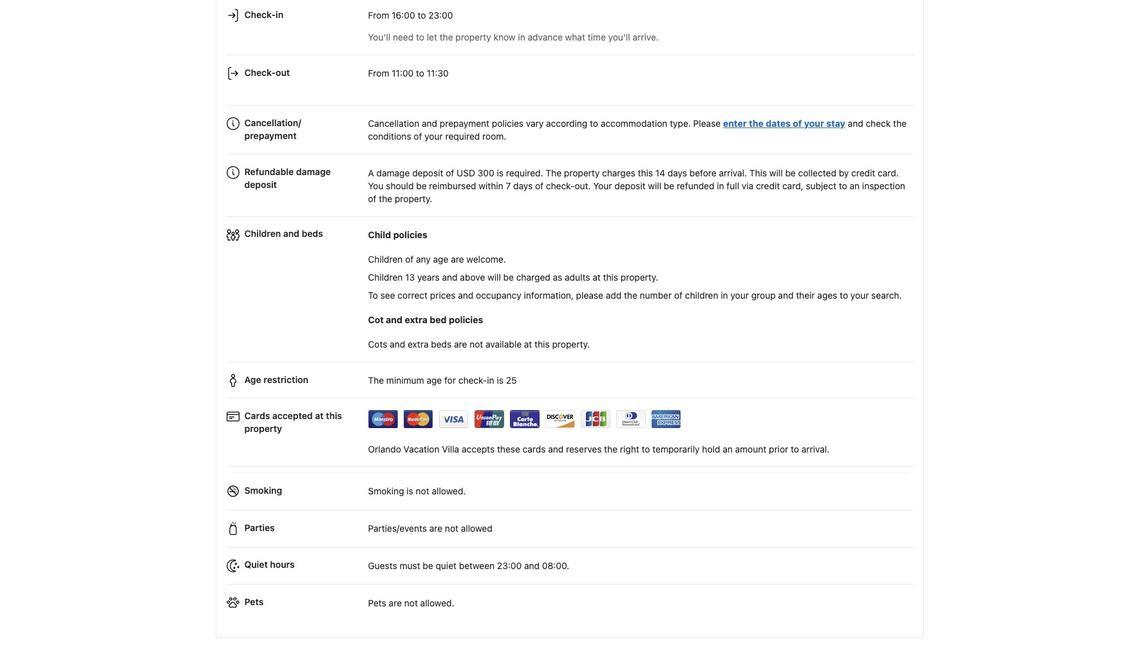Task type: vqa. For each thing, say whether or not it's contained in the screenshot.


Task type: describe. For each thing, give the bounding box(es) containing it.
hold
[[702, 444, 721, 455]]

age restriction
[[244, 374, 309, 385]]

1 vertical spatial check-
[[459, 375, 487, 386]]

to see correct prices and occupancy information, please add the number of children in your group and their ages to your search.
[[368, 290, 902, 301]]

be up card,
[[786, 167, 796, 178]]

as
[[553, 272, 563, 283]]

reserves
[[566, 444, 602, 455]]

bed
[[430, 314, 447, 325]]

to left 11:30 on the left of page
[[416, 68, 425, 79]]

be right the must
[[423, 560, 433, 571]]

you
[[368, 180, 384, 191]]

from for from 11:00 to 11:30
[[368, 68, 389, 79]]

parties
[[244, 522, 275, 533]]

enter the dates of your stay link
[[723, 118, 846, 129]]

add
[[606, 290, 622, 301]]

and down above in the left of the page
[[458, 290, 474, 301]]

11:30
[[427, 68, 449, 79]]

these
[[497, 444, 520, 455]]

carte blanche image
[[510, 410, 540, 429]]

and left 08:00.
[[524, 560, 540, 571]]

2 horizontal spatial deposit
[[615, 180, 646, 191]]

deposit for a
[[412, 167, 444, 178]]

reimbursed
[[429, 180, 476, 191]]

from for from 16:00 to 23:00
[[368, 10, 389, 21]]

you'll
[[368, 32, 391, 43]]

for
[[445, 375, 456, 386]]

charges
[[602, 167, 636, 178]]

and inside and check the conditions of your required room.
[[848, 118, 864, 129]]

check-out
[[244, 67, 290, 78]]

what
[[565, 32, 586, 43]]

0 vertical spatial at
[[593, 272, 601, 283]]

information,
[[524, 290, 574, 301]]

extra for bed
[[405, 314, 428, 325]]

see
[[381, 290, 395, 301]]

0 horizontal spatial beds
[[302, 228, 323, 239]]

this inside a damage deposit of usd 300 is required. the property charges this 14 days before arrival. this will be collected by credit card. you should be reimbursed within 7 days of check-out. your deposit will be refunded in full via credit card, subject to an inspection of the property.
[[638, 167, 653, 178]]

refundable
[[244, 166, 294, 177]]

not for smoking is not allowed.
[[416, 486, 430, 497]]

1 horizontal spatial arrival.
[[802, 444, 830, 455]]

cards
[[523, 444, 546, 455]]

parties/events
[[368, 523, 427, 534]]

the right enter
[[749, 118, 764, 129]]

be right 'should'
[[416, 180, 427, 191]]

to right ages
[[840, 290, 848, 301]]

check- for in
[[244, 9, 276, 20]]

your left group
[[731, 290, 749, 301]]

arrival. inside a damage deposit of usd 300 is required. the property charges this 14 days before arrival. this will be collected by credit card. you should be reimbursed within 7 days of check-out. your deposit will be refunded in full via credit card, subject to an inspection of the property.
[[719, 167, 747, 178]]

is for required.
[[497, 167, 504, 178]]

check- for out
[[244, 67, 276, 78]]

children for children and beds
[[244, 228, 281, 239]]

is for 25
[[497, 375, 504, 386]]

not for parties/events are not allowed
[[445, 523, 459, 534]]

restriction
[[264, 374, 309, 385]]

at inside cards accepted at this property
[[315, 410, 324, 421]]

check
[[866, 118, 891, 129]]

child policies
[[368, 229, 428, 240]]

1 horizontal spatial property
[[456, 32, 491, 43]]

temporarily
[[653, 444, 700, 455]]

years
[[417, 272, 440, 283]]

property inside a damage deposit of usd 300 is required. the property charges this 14 days before arrival. this will be collected by credit card. you should be reimbursed within 7 days of check-out. your deposit will be refunded in full via credit card, subject to an inspection of the property.
[[564, 167, 600, 178]]

to inside a damage deposit of usd 300 is required. the property charges this 14 days before arrival. this will be collected by credit card. you should be reimbursed within 7 days of check-out. your deposit will be refunded in full via credit card, subject to an inspection of the property.
[[839, 180, 848, 191]]

conditions
[[368, 131, 411, 142]]

be down 14
[[664, 180, 675, 191]]

and right 'cancellation'
[[422, 118, 437, 129]]

you'll need to let the property know in advance what time you'll arrive.
[[368, 32, 659, 43]]

refunded
[[677, 180, 715, 191]]

of right dates at the top right of the page
[[793, 118, 802, 129]]

are up for
[[454, 339, 467, 350]]

of left the any
[[405, 254, 414, 265]]

cancellation
[[368, 118, 420, 129]]

vacation
[[404, 444, 440, 455]]

1 vertical spatial 23:00
[[497, 560, 522, 571]]

your left "stay"
[[805, 118, 825, 129]]

a damage deposit of usd 300 is required. the property charges this 14 days before arrival. this will be collected by credit card. you should be reimbursed within 7 days of check-out. your deposit will be refunded in full via credit card, subject to an inspection of the property.
[[368, 167, 906, 204]]

between
[[459, 560, 495, 571]]

2 vertical spatial policies
[[449, 314, 483, 325]]

to right 16:00
[[418, 10, 426, 21]]

1 horizontal spatial beds
[[431, 339, 452, 350]]

your left search.
[[851, 290, 869, 301]]

guests
[[368, 560, 397, 571]]

deposit for refundable
[[244, 179, 277, 190]]

their
[[796, 290, 815, 301]]

prepayment inside cancellation/ prepayment
[[244, 130, 297, 141]]

available
[[486, 339, 522, 350]]

in right know
[[518, 32, 525, 43]]

pets are not allowed.
[[368, 598, 455, 609]]

11:00
[[392, 68, 414, 79]]

1 vertical spatial age
[[427, 375, 442, 386]]

property inside cards accepted at this property
[[244, 423, 282, 434]]

smoking for smoking
[[244, 485, 282, 496]]

hours
[[270, 559, 295, 570]]

are down guests
[[389, 598, 402, 609]]

and check the conditions of your required room.
[[368, 118, 907, 142]]

visa image
[[439, 410, 469, 429]]

in up out
[[276, 9, 284, 20]]

not left available
[[470, 339, 483, 350]]

the right the add
[[624, 290, 638, 301]]

and right cots
[[390, 339, 405, 350]]

cards accepted at this property
[[244, 410, 342, 434]]

of down required.
[[535, 180, 544, 191]]

age
[[244, 374, 261, 385]]

300
[[478, 167, 495, 178]]

allowed. for smoking is not allowed.
[[432, 486, 466, 497]]

enter
[[723, 118, 747, 129]]

jcb image
[[581, 410, 610, 429]]

welcome.
[[467, 254, 506, 265]]

children for children of any age are welcome.
[[368, 254, 403, 265]]

mastercard image
[[404, 410, 433, 429]]

please
[[694, 118, 721, 129]]

quiet hours
[[244, 559, 295, 570]]

0 vertical spatial age
[[433, 254, 449, 265]]

children of any age are welcome.
[[368, 254, 506, 265]]

need
[[393, 32, 414, 43]]

and right cards
[[548, 444, 564, 455]]

in left 25
[[487, 375, 495, 386]]

1 vertical spatial credit
[[756, 180, 780, 191]]

subject
[[806, 180, 837, 191]]

any
[[416, 254, 431, 265]]

2 vertical spatial property.
[[552, 339, 590, 350]]

children 13 years and above will be charged as adults at this property.
[[368, 272, 659, 283]]

to right according
[[590, 118, 598, 129]]

maestro image
[[368, 410, 398, 429]]

dates
[[766, 118, 791, 129]]

required.
[[506, 167, 543, 178]]

cancellation/ prepayment
[[244, 117, 301, 141]]

2 horizontal spatial policies
[[492, 118, 524, 129]]

search.
[[872, 290, 902, 301]]

you'll
[[609, 32, 630, 43]]

group
[[752, 290, 776, 301]]

card,
[[783, 180, 804, 191]]

cot
[[368, 314, 384, 325]]

0 vertical spatial credit
[[852, 167, 876, 178]]

orlando vacation villa accepts these cards and reserves the right to temporarily hold an amount prior to arrival.
[[368, 444, 830, 455]]

quiet
[[244, 559, 268, 570]]

let
[[427, 32, 437, 43]]

be up occupancy
[[504, 272, 514, 283]]

14
[[656, 167, 666, 178]]

this
[[750, 167, 767, 178]]

check- inside a damage deposit of usd 300 is required. the property charges this 14 days before arrival. this will be collected by credit card. you should be reimbursed within 7 days of check-out. your deposit will be refunded in full via credit card, subject to an inspection of the property.
[[546, 180, 575, 191]]

collected
[[799, 167, 837, 178]]

adults
[[565, 272, 590, 283]]

by
[[839, 167, 849, 178]]

children
[[685, 290, 719, 301]]

not for pets are not allowed.
[[404, 598, 418, 609]]

before
[[690, 167, 717, 178]]

cot and extra bed policies
[[368, 314, 483, 325]]



Task type: locate. For each thing, give the bounding box(es) containing it.
of
[[793, 118, 802, 129], [414, 131, 422, 142], [446, 167, 454, 178], [535, 180, 544, 191], [368, 193, 377, 204], [405, 254, 414, 265], [674, 290, 683, 301]]

0 vertical spatial is
[[497, 167, 504, 178]]

0 vertical spatial allowed.
[[432, 486, 466, 497]]

smoking
[[244, 485, 282, 496], [368, 486, 404, 497]]

please
[[576, 290, 604, 301]]

23:00 up let
[[429, 10, 453, 21]]

1 check- from the top
[[244, 9, 276, 20]]

are
[[451, 254, 464, 265], [454, 339, 467, 350], [430, 523, 443, 534], [389, 598, 402, 609]]

ages
[[818, 290, 838, 301]]

the right the check
[[894, 118, 907, 129]]

extra down cot and extra bed policies on the left top of page
[[408, 339, 429, 350]]

parties/events are not allowed
[[368, 523, 493, 534]]

type.
[[670, 118, 691, 129]]

this
[[638, 167, 653, 178], [603, 272, 618, 283], [535, 339, 550, 350], [326, 410, 342, 421]]

is right 300
[[497, 167, 504, 178]]

arrive.
[[633, 32, 659, 43]]

is left 25
[[497, 375, 504, 386]]

policies up room.
[[492, 118, 524, 129]]

the inside a damage deposit of usd 300 is required. the property charges this 14 days before arrival. this will be collected by credit card. you should be reimbursed within 7 days of check-out. your deposit will be refunded in full via credit card, subject to an inspection of the property.
[[379, 193, 392, 204]]

prior
[[769, 444, 789, 455]]

arrival.
[[719, 167, 747, 178], [802, 444, 830, 455]]

extra for beds
[[408, 339, 429, 350]]

1 horizontal spatial the
[[546, 167, 562, 178]]

stay
[[827, 118, 846, 129]]

your inside and check the conditions of your required room.
[[425, 131, 443, 142]]

villa
[[442, 444, 459, 455]]

children down refundable damage deposit
[[244, 228, 281, 239]]

to down by on the right top of the page
[[839, 180, 848, 191]]

the down the you in the top of the page
[[379, 193, 392, 204]]

2 vertical spatial at
[[315, 410, 324, 421]]

number
[[640, 290, 672, 301]]

policies
[[492, 118, 524, 129], [393, 229, 428, 240], [449, 314, 483, 325]]

the inside a damage deposit of usd 300 is required. the property charges this 14 days before arrival. this will be collected by credit card. you should be reimbursed within 7 days of check-out. your deposit will be refunded in full via credit card, subject to an inspection of the property.
[[546, 167, 562, 178]]

the left the minimum at the left bottom
[[368, 375, 384, 386]]

policies up the any
[[393, 229, 428, 240]]

damage right refundable on the left of page
[[296, 166, 331, 177]]

check- up check-out at the top of page
[[244, 9, 276, 20]]

in right children
[[721, 290, 728, 301]]

accepts
[[462, 444, 495, 455]]

amount
[[735, 444, 767, 455]]

1 vertical spatial beds
[[431, 339, 452, 350]]

1 vertical spatial will
[[648, 180, 662, 191]]

are right parties/events
[[430, 523, 443, 534]]

0 horizontal spatial pets
[[244, 597, 264, 608]]

unionpay credit card image
[[474, 410, 504, 429]]

and down refundable damage deposit
[[283, 228, 300, 239]]

damage inside a damage deposit of usd 300 is required. the property charges this 14 days before arrival. this will be collected by credit card. you should be reimbursed within 7 days of check-out. your deposit will be refunded in full via credit card, subject to an inspection of the property.
[[377, 167, 410, 178]]

0 horizontal spatial property.
[[395, 193, 433, 204]]

0 vertical spatial extra
[[405, 314, 428, 325]]

0 horizontal spatial prepayment
[[244, 130, 297, 141]]

at right adults
[[593, 272, 601, 283]]

the inside and check the conditions of your required room.
[[894, 118, 907, 129]]

this inside cards accepted at this property
[[326, 410, 342, 421]]

0 vertical spatial policies
[[492, 118, 524, 129]]

property. down please
[[552, 339, 590, 350]]

1 vertical spatial extra
[[408, 339, 429, 350]]

0 vertical spatial property
[[456, 32, 491, 43]]

smoking up parties
[[244, 485, 282, 496]]

age
[[433, 254, 449, 265], [427, 375, 442, 386]]

damage inside refundable damage deposit
[[296, 166, 331, 177]]

arrival. up full
[[719, 167, 747, 178]]

08:00.
[[542, 560, 570, 571]]

is up parties/events
[[407, 486, 413, 497]]

and right cot at the top left
[[386, 314, 403, 325]]

of right the number
[[674, 290, 683, 301]]

2 vertical spatial children
[[368, 272, 403, 283]]

0 horizontal spatial days
[[513, 180, 533, 191]]

pets for pets
[[244, 597, 264, 608]]

check- right for
[[459, 375, 487, 386]]

deposit down refundable on the left of page
[[244, 179, 277, 190]]

allowed. up parties/events are not allowed
[[432, 486, 466, 497]]

occupancy
[[476, 290, 522, 301]]

0 horizontal spatial 23:00
[[429, 10, 453, 21]]

children and beds
[[244, 228, 323, 239]]

not left allowed
[[445, 523, 459, 534]]

1 horizontal spatial policies
[[449, 314, 483, 325]]

1 horizontal spatial credit
[[852, 167, 876, 178]]

0 horizontal spatial at
[[315, 410, 324, 421]]

age right the any
[[433, 254, 449, 265]]

2 from from the top
[[368, 68, 389, 79]]

prepayment up required
[[440, 118, 490, 129]]

1 vertical spatial arrival.
[[802, 444, 830, 455]]

days down required.
[[513, 180, 533, 191]]

1 vertical spatial property
[[564, 167, 600, 178]]

1 from from the top
[[368, 10, 389, 21]]

pets down the quiet
[[244, 597, 264, 608]]

allowed. down quiet
[[420, 598, 455, 609]]

23:00
[[429, 10, 453, 21], [497, 560, 522, 571]]

age left for
[[427, 375, 442, 386]]

are up above in the left of the page
[[451, 254, 464, 265]]

credit right by on the right top of the page
[[852, 167, 876, 178]]

0 vertical spatial 23:00
[[429, 10, 453, 21]]

1 vertical spatial days
[[513, 180, 533, 191]]

0 vertical spatial children
[[244, 228, 281, 239]]

the right required.
[[546, 167, 562, 178]]

the
[[440, 32, 453, 43], [749, 118, 764, 129], [894, 118, 907, 129], [379, 193, 392, 204], [624, 290, 638, 301], [604, 444, 618, 455]]

0 horizontal spatial damage
[[296, 166, 331, 177]]

must
[[400, 560, 420, 571]]

this up the add
[[603, 272, 618, 283]]

property. inside a damage deposit of usd 300 is required. the property charges this 14 days before arrival. this will be collected by credit card. you should be reimbursed within 7 days of check-out. your deposit will be refunded in full via credit card, subject to an inspection of the property.
[[395, 193, 433, 204]]

policies up 'cots and extra beds are not available at this property.' at the bottom of the page
[[449, 314, 483, 325]]

beds down bed
[[431, 339, 452, 350]]

check-in
[[244, 9, 284, 20]]

at right available
[[524, 339, 532, 350]]

cots
[[368, 339, 387, 350]]

0 horizontal spatial an
[[723, 444, 733, 455]]

this right available
[[535, 339, 550, 350]]

2 horizontal spatial at
[[593, 272, 601, 283]]

extra left bed
[[405, 314, 428, 325]]

of down the you in the top of the page
[[368, 193, 377, 204]]

1 vertical spatial check-
[[244, 67, 276, 78]]

your left required
[[425, 131, 443, 142]]

your
[[805, 118, 825, 129], [425, 131, 443, 142], [731, 290, 749, 301], [851, 290, 869, 301]]

prepayment
[[440, 118, 490, 129], [244, 130, 297, 141]]

will right this on the right of page
[[770, 167, 783, 178]]

child
[[368, 229, 391, 240]]

0 vertical spatial property.
[[395, 193, 433, 204]]

pets down guests
[[368, 598, 386, 609]]

cards
[[244, 410, 270, 421]]

cancellation and prepayment policies vary according to accommodation type. please enter the dates of your stay
[[368, 118, 846, 129]]

smoking up parties/events
[[368, 486, 404, 497]]

2 vertical spatial will
[[488, 272, 501, 283]]

0 vertical spatial check-
[[244, 9, 276, 20]]

days
[[668, 167, 687, 178], [513, 180, 533, 191]]

an inside a damage deposit of usd 300 is required. the property charges this 14 days before arrival. this will be collected by credit card. you should be reimbursed within 7 days of check-out. your deposit will be refunded in full via credit card, subject to an inspection of the property.
[[850, 180, 860, 191]]

1 horizontal spatial 23:00
[[497, 560, 522, 571]]

property. up to see correct prices and occupancy information, please add the number of children in your group and their ages to your search.
[[621, 272, 659, 283]]

children up see
[[368, 272, 403, 283]]

1 horizontal spatial deposit
[[412, 167, 444, 178]]

0 horizontal spatial will
[[488, 272, 501, 283]]

deposit down "charges"
[[615, 180, 646, 191]]

0 vertical spatial check-
[[546, 180, 575, 191]]

to right prior
[[791, 444, 799, 455]]

in inside a damage deposit of usd 300 is required. the property charges this 14 days before arrival. this will be collected by credit card. you should be reimbursed within 7 days of check-out. your deposit will be refunded in full via credit card, subject to an inspection of the property.
[[717, 180, 724, 191]]

extra
[[405, 314, 428, 325], [408, 339, 429, 350]]

property left know
[[456, 32, 491, 43]]

prepayment down cancellation/
[[244, 130, 297, 141]]

credit down this on the right of page
[[756, 180, 780, 191]]

diners club image
[[616, 410, 646, 429]]

damage for refundable
[[296, 166, 331, 177]]

pets for pets are not allowed.
[[368, 598, 386, 609]]

1 horizontal spatial property.
[[552, 339, 590, 350]]

damage for a
[[377, 167, 410, 178]]

accommodation
[[601, 118, 668, 129]]

check- up cancellation/
[[244, 67, 276, 78]]

property. down 'should'
[[395, 193, 433, 204]]

card.
[[878, 167, 899, 178]]

smoking for smoking is not allowed.
[[368, 486, 404, 497]]

deposit up reimbursed
[[412, 167, 444, 178]]

1 horizontal spatial damage
[[377, 167, 410, 178]]

in
[[276, 9, 284, 20], [518, 32, 525, 43], [717, 180, 724, 191], [721, 290, 728, 301], [487, 375, 495, 386]]

1 vertical spatial children
[[368, 254, 403, 265]]

1 vertical spatial from
[[368, 68, 389, 79]]

orlando
[[368, 444, 401, 455]]

0 horizontal spatial property
[[244, 423, 282, 434]]

1 horizontal spatial days
[[668, 167, 687, 178]]

1 vertical spatial the
[[368, 375, 384, 386]]

and up prices
[[442, 272, 458, 283]]

23:00 right between at bottom
[[497, 560, 522, 571]]

cots and extra beds are not available at this property.
[[368, 339, 590, 350]]

vary
[[526, 118, 544, 129]]

2 check- from the top
[[244, 67, 276, 78]]

0 vertical spatial from
[[368, 10, 389, 21]]

1 horizontal spatial smoking
[[368, 486, 404, 497]]

discover image
[[545, 410, 575, 429]]

allowed. for pets are not allowed.
[[420, 598, 455, 609]]

1 vertical spatial is
[[497, 375, 504, 386]]

will
[[770, 167, 783, 178], [648, 180, 662, 191], [488, 272, 501, 283]]

this left 14
[[638, 167, 653, 178]]

advance
[[528, 32, 563, 43]]

0 horizontal spatial the
[[368, 375, 384, 386]]

1 horizontal spatial prepayment
[[440, 118, 490, 129]]

children for children 13 years and above will be charged as adults at this property.
[[368, 272, 403, 283]]

right
[[620, 444, 640, 455]]

of inside and check the conditions of your required room.
[[414, 131, 422, 142]]

0 horizontal spatial arrival.
[[719, 167, 747, 178]]

is inside a damage deposit of usd 300 is required. the property charges this 14 days before arrival. this will be collected by credit card. you should be reimbursed within 7 days of check-out. your deposit will be refunded in full via credit card, subject to an inspection of the property.
[[497, 167, 504, 178]]

1 vertical spatial allowed.
[[420, 598, 455, 609]]

0 horizontal spatial check-
[[459, 375, 487, 386]]

1 vertical spatial property.
[[621, 272, 659, 283]]

0 vertical spatial prepayment
[[440, 118, 490, 129]]

the minimum age for check-in is 25
[[368, 375, 517, 386]]

full
[[727, 180, 740, 191]]

an left inspection
[[850, 180, 860, 191]]

refundable damage deposit
[[244, 166, 331, 190]]

from up you'll at the top left of page
[[368, 10, 389, 21]]

1 horizontal spatial check-
[[546, 180, 575, 191]]

2 horizontal spatial property
[[564, 167, 600, 178]]

1 horizontal spatial at
[[524, 339, 532, 350]]

16:00
[[392, 10, 415, 21]]

deposit inside refundable damage deposit
[[244, 179, 277, 190]]

the left the right
[[604, 444, 618, 455]]

1 horizontal spatial pets
[[368, 598, 386, 609]]

0 vertical spatial will
[[770, 167, 783, 178]]

from 16:00 to 23:00
[[368, 10, 453, 21]]

2 vertical spatial is
[[407, 486, 413, 497]]

2 horizontal spatial property.
[[621, 272, 659, 283]]

your
[[594, 180, 612, 191]]

out
[[276, 67, 290, 78]]

1 horizontal spatial an
[[850, 180, 860, 191]]

cancellation/
[[244, 117, 301, 128]]

deposit
[[412, 167, 444, 178], [244, 179, 277, 190], [615, 180, 646, 191]]

minimum
[[386, 375, 424, 386]]

0 vertical spatial the
[[546, 167, 562, 178]]

check- left your
[[546, 180, 575, 191]]

time
[[588, 32, 606, 43]]

allowed.
[[432, 486, 466, 497], [420, 598, 455, 609]]

property.
[[395, 193, 433, 204], [621, 272, 659, 283], [552, 339, 590, 350]]

will down 14
[[648, 180, 662, 191]]

to
[[368, 290, 378, 301]]

0 horizontal spatial deposit
[[244, 179, 277, 190]]

0 vertical spatial beds
[[302, 228, 323, 239]]

children down child
[[368, 254, 403, 265]]

0 vertical spatial arrival.
[[719, 167, 747, 178]]

above
[[460, 272, 485, 283]]

accepted payment methods and conditions element
[[226, 404, 913, 433]]

and right "stay"
[[848, 118, 864, 129]]

to right the right
[[642, 444, 650, 455]]

usd
[[457, 167, 475, 178]]

check-
[[546, 180, 575, 191], [459, 375, 487, 386]]

0 vertical spatial an
[[850, 180, 860, 191]]

an right hold
[[723, 444, 733, 455]]

prices
[[430, 290, 456, 301]]

1 vertical spatial prepayment
[[244, 130, 297, 141]]

allowed
[[461, 523, 493, 534]]

of up reimbursed
[[446, 167, 454, 178]]

and left their
[[778, 290, 794, 301]]

0 horizontal spatial credit
[[756, 180, 780, 191]]

to left let
[[416, 32, 425, 43]]

property down cards
[[244, 423, 282, 434]]

0 horizontal spatial smoking
[[244, 485, 282, 496]]

damage up 'should'
[[377, 167, 410, 178]]

1 vertical spatial at
[[524, 339, 532, 350]]

know
[[494, 32, 516, 43]]

will up occupancy
[[488, 272, 501, 283]]

check-
[[244, 9, 276, 20], [244, 67, 276, 78]]

2 vertical spatial property
[[244, 423, 282, 434]]

not down the must
[[404, 598, 418, 609]]

1 vertical spatial policies
[[393, 229, 428, 240]]

guests must be quiet between 23:00 and 08:00.
[[368, 560, 570, 571]]

quiet
[[436, 560, 457, 571]]

correct
[[398, 290, 428, 301]]

not up parties/events are not allowed
[[416, 486, 430, 497]]

2 horizontal spatial will
[[770, 167, 783, 178]]

american express image
[[652, 410, 681, 429]]

this right accepted
[[326, 410, 342, 421]]

in left full
[[717, 180, 724, 191]]

1 vertical spatial an
[[723, 444, 733, 455]]

should
[[386, 180, 414, 191]]

1 horizontal spatial will
[[648, 180, 662, 191]]

0 horizontal spatial policies
[[393, 229, 428, 240]]

the right let
[[440, 32, 453, 43]]

at
[[593, 272, 601, 283], [524, 339, 532, 350], [315, 410, 324, 421]]

via
[[742, 180, 754, 191]]

0 vertical spatial days
[[668, 167, 687, 178]]



